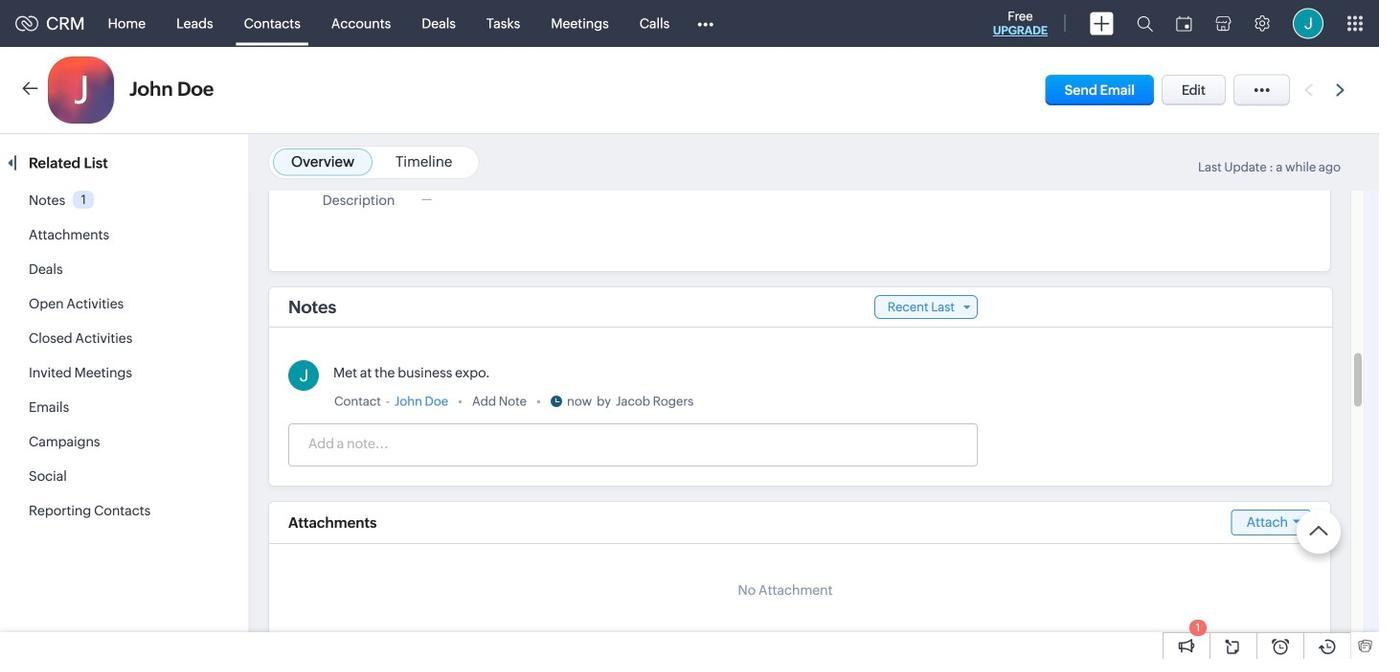 Task type: vqa. For each thing, say whether or not it's contained in the screenshot.
Default
no



Task type: describe. For each thing, give the bounding box(es) containing it.
previous record image
[[1305, 84, 1314, 96]]

create menu element
[[1079, 0, 1126, 46]]

search element
[[1126, 0, 1165, 47]]

next record image
[[1337, 84, 1349, 96]]

profile image
[[1294, 8, 1324, 39]]

create menu image
[[1090, 12, 1114, 35]]



Task type: locate. For each thing, give the bounding box(es) containing it.
calendar image
[[1177, 16, 1193, 31]]

search image
[[1137, 15, 1154, 32]]

Other Modules field
[[685, 8, 727, 39]]

Add a note... field
[[289, 434, 976, 453]]

profile element
[[1282, 0, 1336, 46]]

logo image
[[15, 16, 38, 31]]



